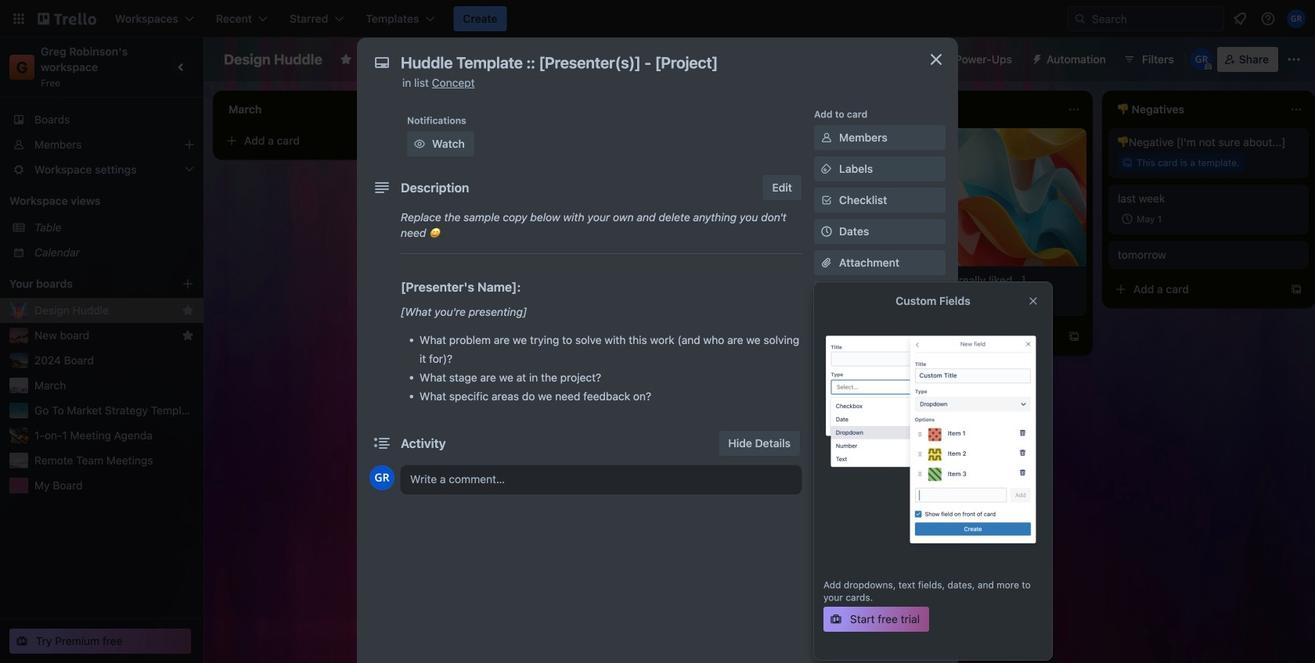Task type: vqa. For each thing, say whether or not it's contained in the screenshot.
to within A Lead Management Pipeline by Crmble by Toni, Founder @ Crmble Use this board to manage inventory or swag requests with the Crmble Power-Up!
no



Task type: locate. For each thing, give the bounding box(es) containing it.
sm image
[[819, 130, 835, 146], [412, 136, 427, 152], [819, 570, 835, 586]]

0 notifications image
[[1231, 9, 1249, 28]]

0 vertical spatial starred icon image
[[182, 305, 194, 317]]

1 starred icon image from the top
[[182, 305, 194, 317]]

cover image
[[819, 287, 835, 302]]

close dialog image
[[927, 50, 946, 69]]

create from template… image
[[401, 135, 413, 147], [846, 274, 858, 287], [1290, 283, 1303, 296], [1068, 331, 1080, 343]]

0 vertical spatial sm image
[[1025, 47, 1047, 69]]

starred icon image
[[182, 305, 194, 317], [182, 330, 194, 342]]

Write a comment text field
[[401, 466, 802, 494]]

2 vertical spatial sm image
[[819, 608, 835, 624]]

1 vertical spatial greg robinson (gregrobinson96) image
[[370, 466, 395, 491]]

greg robinson (gregrobinson96) image
[[1287, 9, 1306, 28], [370, 466, 395, 491]]

None checkbox
[[473, 269, 526, 288]]

1 horizontal spatial greg robinson (gregrobinson96) image
[[1287, 9, 1306, 28]]

add board image
[[182, 278, 194, 290]]

upgrade image image
[[824, 320, 1043, 561]]

primary element
[[0, 0, 1315, 38]]

None text field
[[393, 49, 910, 77]]

Board name text field
[[216, 47, 330, 72]]

None checkbox
[[1118, 210, 1167, 229]]

sm image for bottommost sm icon
[[819, 570, 835, 586]]

sm image
[[1025, 47, 1047, 69], [819, 161, 835, 177], [819, 608, 835, 624]]

1 vertical spatial starred icon image
[[182, 330, 194, 342]]

0 vertical spatial greg robinson (gregrobinson96) image
[[1287, 9, 1306, 28]]

close popover image
[[1027, 295, 1040, 308]]



Task type: describe. For each thing, give the bounding box(es) containing it.
customize views image
[[570, 52, 586, 67]]

1 vertical spatial sm image
[[819, 161, 835, 177]]

show menu image
[[1286, 52, 1302, 67]]

0 horizontal spatial greg robinson (gregrobinson96) image
[[370, 466, 395, 491]]

greg robinson (gregrobinson96) image
[[1191, 49, 1213, 70]]

star or unstar board image
[[340, 53, 352, 66]]

open information menu image
[[1260, 11, 1276, 27]]

search image
[[1074, 13, 1087, 25]]

2 starred icon image from the top
[[182, 330, 194, 342]]

your boards with 8 items element
[[9, 275, 158, 294]]

sm image for the middle sm icon
[[819, 130, 835, 146]]

Search field
[[1087, 8, 1224, 30]]



